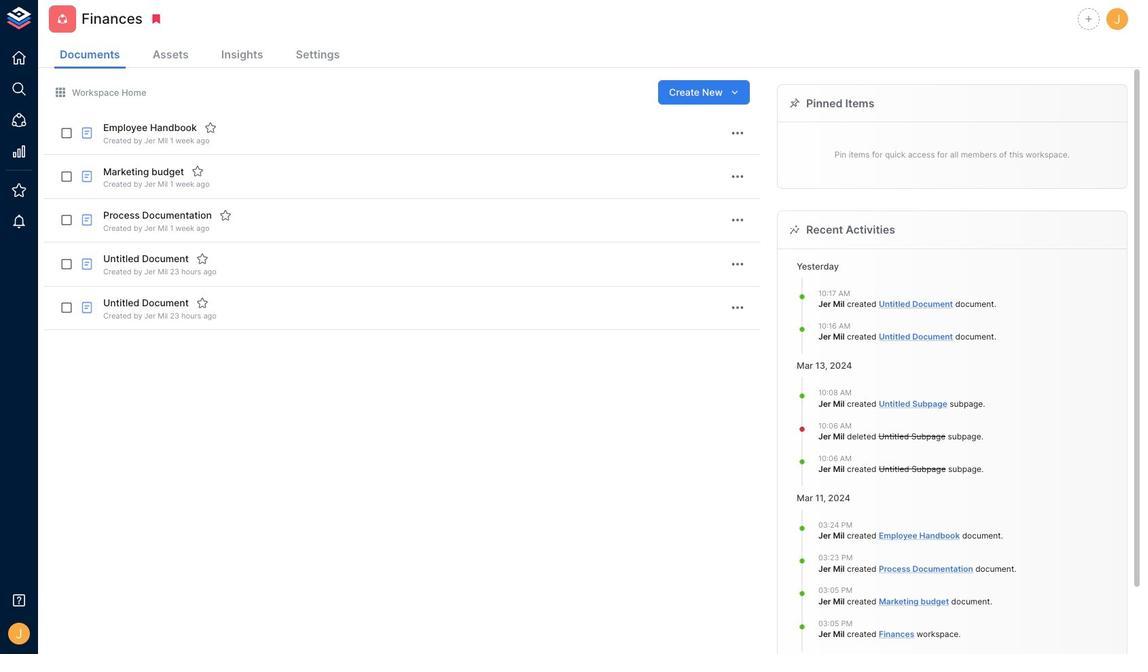 Task type: describe. For each thing, give the bounding box(es) containing it.
remove bookmark image
[[150, 13, 162, 25]]



Task type: locate. For each thing, give the bounding box(es) containing it.
favorite image
[[204, 122, 217, 134], [192, 165, 204, 178], [219, 209, 232, 221], [196, 253, 209, 265], [196, 297, 209, 309]]



Task type: vqa. For each thing, say whether or not it's contained in the screenshot.
"TOOLTIP"
no



